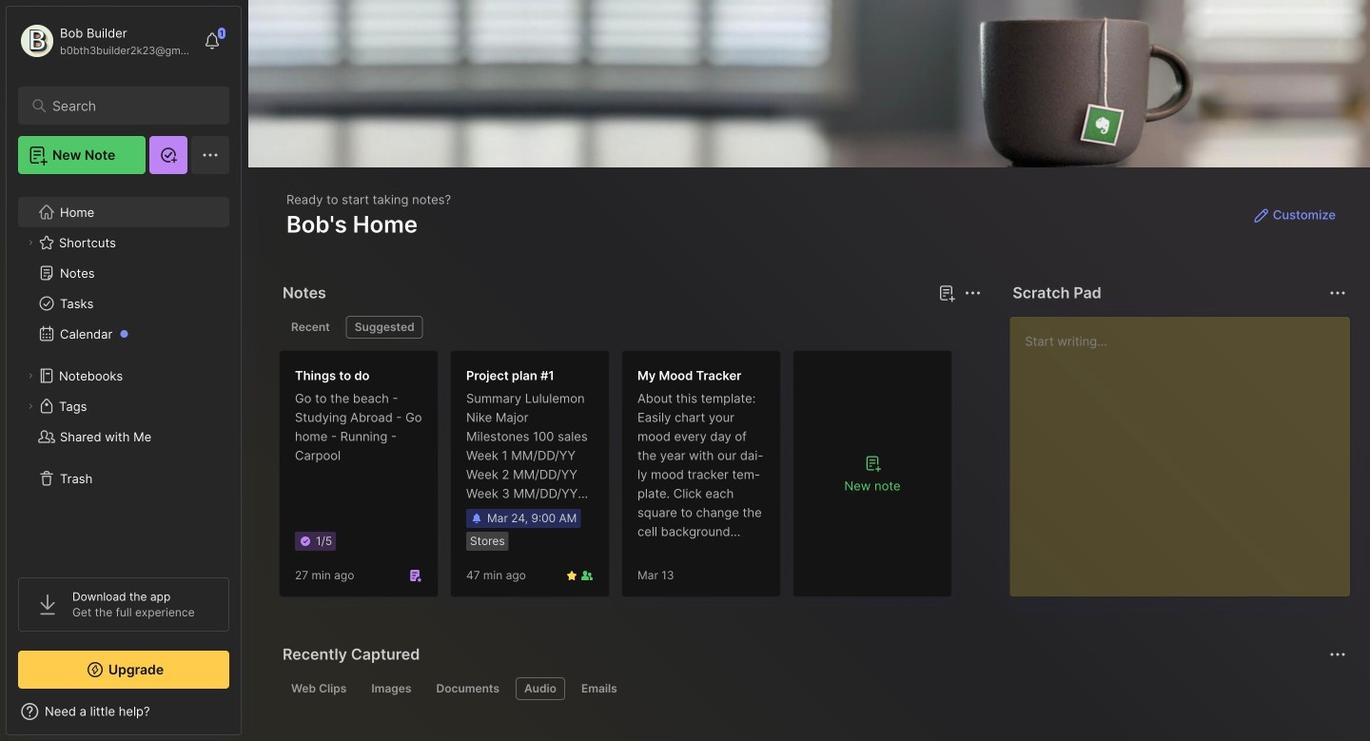 Task type: vqa. For each thing, say whether or not it's contained in the screenshot.
WHAT'S NEW field
yes



Task type: describe. For each thing, give the bounding box(es) containing it.
1 more actions field from the left
[[960, 280, 986, 307]]

WHAT'S NEW field
[[7, 697, 241, 727]]

Search text field
[[52, 97, 204, 115]]

tree inside main element
[[7, 186, 241, 561]]

expand notebooks image
[[25, 370, 36, 382]]



Task type: locate. For each thing, give the bounding box(es) containing it.
1 horizontal spatial more actions field
[[1325, 280, 1352, 307]]

tab list
[[283, 316, 979, 339], [283, 678, 1344, 701]]

0 horizontal spatial more actions field
[[960, 280, 986, 307]]

tree
[[7, 186, 241, 561]]

more actions image
[[1327, 282, 1350, 305]]

None search field
[[52, 94, 204, 117]]

main element
[[0, 0, 247, 742]]

1 tab list from the top
[[283, 316, 979, 339]]

2 tab list from the top
[[283, 678, 1344, 701]]

row group
[[279, 350, 964, 609]]

2 more actions field from the left
[[1325, 280, 1352, 307]]

1 vertical spatial tab list
[[283, 678, 1344, 701]]

none search field inside main element
[[52, 94, 204, 117]]

Account field
[[18, 22, 194, 60]]

Start writing… text field
[[1025, 317, 1350, 582]]

tab
[[283, 316, 339, 339], [346, 316, 423, 339], [283, 678, 355, 701], [363, 678, 420, 701], [428, 678, 508, 701], [516, 678, 565, 701], [573, 678, 626, 701]]

click to collapse image
[[240, 706, 255, 729]]

more actions image
[[962, 282, 985, 305]]

More actions field
[[960, 280, 986, 307], [1325, 280, 1352, 307]]

0 vertical spatial tab list
[[283, 316, 979, 339]]

expand tags image
[[25, 401, 36, 412]]



